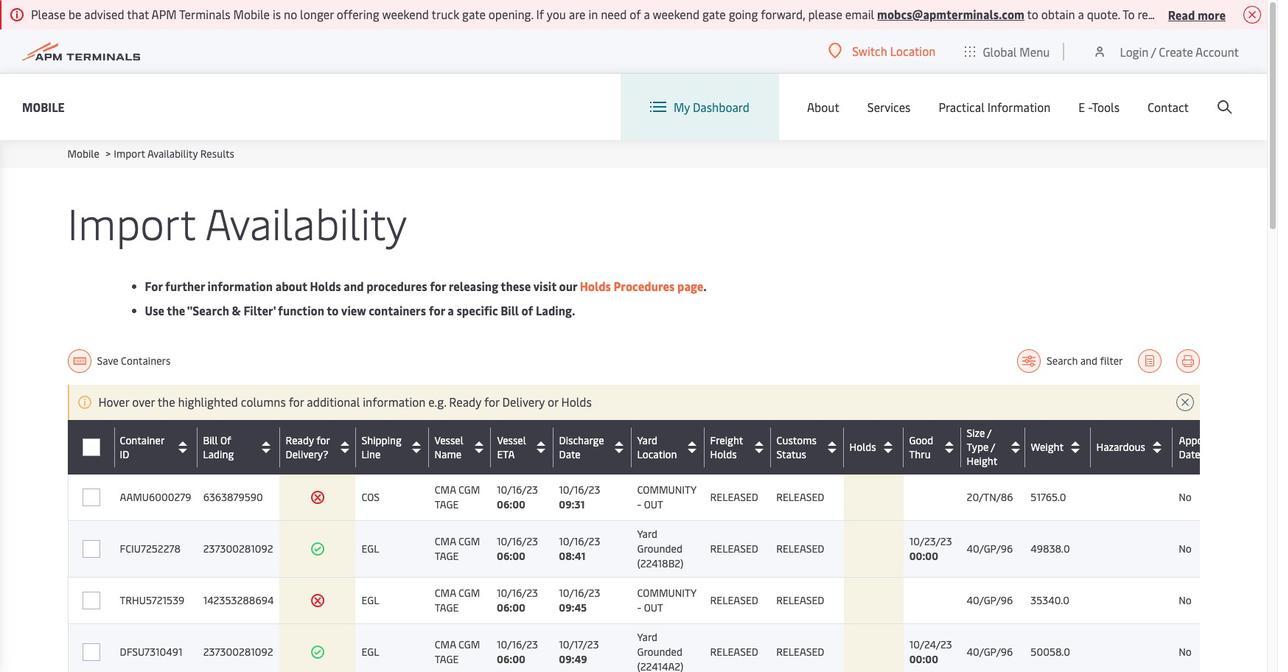 Task type: describe. For each thing, give the bounding box(es) containing it.
cma cgm tage for 09:31
[[435, 483, 480, 512]]

10/24/23
[[910, 638, 953, 652]]

1 vertical spatial the
[[158, 394, 175, 410]]

save containers button
[[67, 350, 181, 373]]

''search
[[187, 302, 229, 319]]

1 horizontal spatial mobile link
[[67, 147, 99, 161]]

practical
[[939, 99, 985, 115]]

tage for 10/16/23 09:45
[[435, 601, 459, 615]]

procedures
[[614, 278, 675, 294]]

account
[[1196, 43, 1240, 59]]

10/17/23 09:49
[[559, 638, 599, 667]]

contact
[[1148, 99, 1190, 115]]

10/16/23 06:00 for 09:49
[[497, 638, 538, 667]]

global menu button
[[951, 29, 1065, 73]]

0 horizontal spatial availability
[[147, 147, 198, 161]]

08:41
[[559, 549, 586, 563]]

specific
[[457, 302, 498, 319]]

switch
[[853, 43, 888, 59]]

for
[[145, 278, 163, 294]]

columns
[[241, 394, 286, 410]]

10/16/23 06:00 for 09:31
[[497, 483, 538, 512]]

practical information
[[939, 99, 1051, 115]]

4 no from the top
[[1179, 645, 1192, 659]]

our
[[559, 278, 578, 294]]

cma cgm tage for 08:41
[[435, 535, 480, 563]]

hover over the highlighted columns for additional information e.g. ready for delivery or holds
[[98, 394, 592, 410]]

search
[[1047, 354, 1078, 368]]

alerts
[[1214, 6, 1246, 22]]

cgm for 10/16/23 09:31
[[459, 483, 480, 497]]

dashboard
[[693, 99, 750, 115]]

10/16/23 left 10/16/23 09:45
[[497, 586, 538, 600]]

page
[[678, 278, 704, 294]]

mobcs@apmterminals.com link
[[878, 6, 1025, 22]]

procedures
[[367, 278, 427, 294]]

cgm for 10/17/23 09:49
[[459, 638, 480, 652]]

community for 10/16/23 09:31
[[638, 483, 697, 497]]

grounded for (22418b2)
[[638, 542, 683, 556]]

49838.0
[[1031, 542, 1071, 556]]

out for 10/16/23 09:45
[[644, 601, 664, 615]]

services
[[868, 99, 911, 115]]

no for 51765.0
[[1179, 490, 1192, 504]]

10/16/23 09:31
[[559, 483, 601, 512]]

delivery
[[503, 394, 545, 410]]

visit
[[534, 278, 557, 294]]

login
[[1121, 43, 1149, 59]]

yard inside yard grounded (22414a2)
[[638, 631, 658, 645]]

function
[[278, 302, 325, 319]]

10/16/23 up 09:45
[[559, 586, 601, 600]]

e.g.
[[429, 394, 446, 410]]

use the ''search & filter' function to view containers for a specific bill of lading.
[[145, 302, 576, 319]]

opening.
[[489, 6, 534, 22]]

cgm for 10/16/23 09:45
[[459, 586, 480, 600]]

10/24/23 00:00
[[910, 638, 953, 667]]

community - out for 10/16/23 09:31
[[638, 483, 697, 512]]

practical information button
[[939, 74, 1051, 140]]

read more button
[[1169, 5, 1226, 24]]

1 of from the left
[[221, 433, 231, 447]]

- for 20/tn/86
[[638, 498, 642, 512]]

releasing
[[449, 278, 499, 294]]

future
[[1178, 6, 1212, 22]]

holds procedures page link
[[580, 278, 704, 294]]

06:00 for 10/16/23 09:31
[[497, 498, 526, 512]]

51765.0
[[1031, 490, 1067, 504]]

about
[[276, 278, 307, 294]]

tage for 10/17/23 09:49
[[435, 653, 459, 667]]

no for 35340.0
[[1179, 594, 1192, 608]]

0 vertical spatial to
[[1028, 6, 1039, 22]]

no
[[284, 6, 297, 22]]

40/gp/96 for 10/24/23
[[967, 645, 1014, 659]]

switch location
[[853, 43, 936, 59]]

please
[[31, 6, 66, 22]]

e
[[1079, 99, 1086, 115]]

06:00 for 10/16/23 08:41
[[497, 549, 526, 563]]

going
[[729, 6, 758, 22]]

about button
[[808, 74, 840, 140]]

e -tools button
[[1079, 74, 1120, 140]]

6363879590
[[203, 490, 263, 504]]

please
[[809, 6, 843, 22]]

search and filter button
[[1018, 350, 1124, 373]]

create
[[1160, 43, 1194, 59]]

filter'
[[244, 302, 275, 319]]

237300281092 for fciu7252278
[[203, 542, 273, 556]]

global menu
[[983, 43, 1051, 59]]

truck
[[432, 6, 460, 22]]

dfsu7310491
[[120, 645, 183, 659]]

login / create account
[[1121, 43, 1240, 59]]

10/23/23 00:00
[[910, 535, 953, 563]]

or
[[548, 394, 559, 410]]

237300281092 for dfsu7310491
[[203, 645, 273, 659]]

2 40/gp/96 from the top
[[967, 594, 1014, 608]]

in
[[589, 6, 598, 22]]

mobcs@apmterminals.com
[[878, 6, 1025, 22]]

quote. to
[[1088, 6, 1135, 22]]

switch location button
[[829, 43, 936, 59]]

my
[[674, 99, 690, 115]]

06:00 for 10/17/23 09:49
[[497, 653, 526, 667]]

no for 49838.0
[[1179, 542, 1192, 556]]

egl for dfsu7310491
[[362, 645, 379, 659]]

trhu5721539
[[120, 594, 185, 608]]

35340.0
[[1031, 594, 1070, 608]]

containers
[[121, 354, 171, 368]]

cos
[[362, 490, 380, 504]]

1 vertical spatial information
[[363, 394, 426, 410]]

search and filter
[[1047, 354, 1124, 368]]

and inside button
[[1081, 354, 1098, 368]]

0 horizontal spatial a
[[448, 302, 454, 319]]

2 weekend from the left
[[653, 6, 700, 22]]

terminals
[[179, 6, 231, 22]]

more
[[1198, 6, 1226, 22]]

contact button
[[1148, 74, 1190, 140]]

login / create account link
[[1093, 30, 1240, 73]]

additional
[[307, 394, 360, 410]]

offering
[[337, 6, 380, 22]]

40/gp/96 for 10/23/23
[[967, 542, 1014, 556]]

2 horizontal spatial a
[[1079, 6, 1085, 22]]

you
[[547, 6, 566, 22]]

via
[[1249, 6, 1264, 22]]

10/23/23
[[910, 535, 953, 549]]

2 of from the left
[[220, 433, 231, 447]]

ready image
[[310, 645, 325, 660]]

advised
[[84, 6, 124, 22]]

are
[[569, 6, 586, 22]]

10/16/23 06:00 for 08:41
[[497, 535, 538, 563]]



Task type: locate. For each thing, give the bounding box(es) containing it.
1 vertical spatial community
[[638, 586, 697, 600]]

grounded inside yard grounded (22414a2)
[[638, 645, 683, 659]]

2 cma cgm tage from the top
[[435, 535, 480, 563]]

0 vertical spatial 00:00
[[910, 549, 939, 563]]

2 no from the top
[[1179, 542, 1192, 556]]

availability up about
[[205, 193, 407, 251]]

1 vertical spatial mobile
[[22, 98, 65, 115]]

highlighted
[[178, 394, 238, 410]]

4 tage from the top
[[435, 653, 459, 667]]

06:00 for 10/16/23 09:45
[[497, 601, 526, 615]]

import availability
[[67, 193, 407, 251]]

0 vertical spatial and
[[344, 278, 364, 294]]

out up yard grounded (22414a2)
[[644, 601, 664, 615]]

40/gp/96 down "20/tn/86"
[[967, 542, 1014, 556]]

00:00 for 10/23/23 00:00
[[910, 549, 939, 563]]

save
[[97, 354, 118, 368]]

00:00 for 10/24/23 00:00
[[910, 653, 939, 667]]

hover
[[98, 394, 129, 410]]

a right need
[[644, 6, 650, 22]]

None checkbox
[[82, 438, 100, 456], [82, 439, 100, 456], [82, 489, 100, 507], [82, 541, 100, 558], [82, 644, 100, 662], [82, 438, 100, 456], [82, 439, 100, 456], [82, 489, 100, 507], [82, 541, 100, 558], [82, 644, 100, 662]]

good thru
[[910, 433, 934, 461], [910, 433, 934, 462]]

tools
[[1093, 99, 1120, 115]]

0 horizontal spatial weekend
[[382, 6, 429, 22]]

40/gp/96 left '35340.0' in the bottom of the page
[[967, 594, 1014, 608]]

egl for trhu5721539
[[362, 594, 379, 608]]

1 gate from the left
[[463, 6, 486, 22]]

yard location
[[638, 433, 677, 461], [638, 433, 677, 462]]

not ready image
[[310, 490, 325, 505]]

1 vertical spatial of
[[522, 302, 534, 319]]

00:00 down '10/24/23'
[[910, 653, 939, 667]]

0 vertical spatial availability
[[147, 147, 198, 161]]

1 horizontal spatial mobile
[[67, 147, 99, 161]]

1 vertical spatial 40/gp/96
[[967, 594, 1014, 608]]

2 vertical spatial egl
[[362, 645, 379, 659]]

cma for 10/16/23 08:41
[[435, 535, 456, 549]]

egl right not ready icon
[[362, 594, 379, 608]]

1 vertical spatial to
[[327, 302, 339, 319]]

information up "&" at the top of the page
[[208, 278, 273, 294]]

1 vertical spatial grounded
[[638, 645, 683, 659]]

import right > in the top of the page
[[114, 147, 145, 161]]

2 237300281092 from the top
[[203, 645, 273, 659]]

10/16/23 06:00 left 09:45
[[497, 586, 538, 615]]

1 community from the top
[[638, 483, 697, 497]]

type
[[967, 440, 989, 454], [967, 440, 989, 454]]

1 cma cgm tage from the top
[[435, 483, 480, 512]]

size / type / height button
[[967, 426, 1022, 468], [967, 426, 1022, 469]]

4 cgm from the top
[[459, 638, 480, 652]]

/
[[1152, 43, 1157, 59], [988, 426, 992, 440], [988, 426, 992, 440], [991, 440, 996, 454], [991, 440, 996, 454]]

0 vertical spatial information
[[208, 278, 273, 294]]

1 vertical spatial import
[[67, 193, 196, 251]]

2 10/16/23 06:00 from the top
[[497, 535, 538, 563]]

0 vertical spatial egl
[[362, 542, 379, 556]]

4 06:00 from the top
[[497, 653, 526, 667]]

3 no from the top
[[1179, 594, 1192, 608]]

location
[[891, 43, 936, 59], [638, 447, 677, 461], [638, 447, 677, 462]]

grounded for (22414a2)
[[638, 645, 683, 659]]

need
[[601, 6, 627, 22]]

grounded
[[638, 542, 683, 556], [638, 645, 683, 659]]

line
[[362, 447, 381, 461], [362, 447, 381, 462]]

community - out for 10/16/23 09:45
[[638, 586, 697, 615]]

appointment date button
[[1179, 433, 1262, 461], [1180, 433, 1262, 462]]

0 vertical spatial mobile
[[233, 6, 270, 22]]

4 10/16/23 06:00 from the top
[[497, 638, 538, 667]]

0 vertical spatial 237300281092
[[203, 542, 273, 556]]

cma for 10/16/23 09:31
[[435, 483, 456, 497]]

0 horizontal spatial information
[[208, 278, 273, 294]]

2 vertical spatial -
[[638, 601, 642, 615]]

grounded up (22418b2)
[[638, 542, 683, 556]]

grounded up (22414a2)
[[638, 645, 683, 659]]

2 gate from the left
[[703, 6, 726, 22]]

obtain
[[1042, 6, 1076, 22]]

longer
[[300, 6, 334, 22]]

container id button
[[120, 433, 194, 461], [120, 433, 194, 462]]

to left obtain
[[1028, 6, 1039, 22]]

if
[[537, 6, 544, 22]]

community - out up yard grounded (22418b2)
[[638, 483, 697, 512]]

a left specific
[[448, 302, 454, 319]]

1 vertical spatial 00:00
[[910, 653, 939, 667]]

1 horizontal spatial a
[[644, 6, 650, 22]]

10/16/23 06:00 left 09:49
[[497, 638, 538, 667]]

shipping line
[[362, 433, 402, 461], [362, 433, 402, 462]]

read
[[1169, 6, 1196, 22]]

container id
[[120, 433, 164, 461], [120, 433, 164, 462]]

10/16/23 up the 08:41
[[559, 535, 601, 549]]

egl right ready image
[[362, 645, 379, 659]]

global
[[983, 43, 1017, 59]]

10/16/23 09:45
[[559, 586, 601, 615]]

status
[[777, 447, 807, 461], [777, 447, 807, 462]]

that
[[127, 6, 149, 22]]

1 out from the top
[[644, 498, 664, 512]]

the right over
[[158, 394, 175, 410]]

1 tage from the top
[[435, 498, 459, 512]]

2 tage from the top
[[435, 549, 459, 563]]

1 egl from the top
[[362, 542, 379, 556]]

of
[[630, 6, 641, 22], [522, 302, 534, 319]]

- right e
[[1089, 99, 1093, 115]]

&
[[232, 302, 241, 319]]

information
[[208, 278, 273, 294], [363, 394, 426, 410]]

mobile for mobile
[[22, 98, 65, 115]]

community down (22418b2)
[[638, 586, 697, 600]]

0 vertical spatial community
[[638, 483, 697, 497]]

1 vertical spatial availability
[[205, 193, 407, 251]]

10/16/23 left the 10/16/23 09:31
[[497, 483, 538, 497]]

(22414a2)
[[638, 660, 684, 673]]

2 06:00 from the top
[[497, 549, 526, 563]]

1 vertical spatial 237300281092
[[203, 645, 273, 659]]

cma for 10/17/23 09:49
[[435, 638, 456, 652]]

1 cgm from the top
[[459, 483, 480, 497]]

3 10/16/23 06:00 from the top
[[497, 586, 538, 615]]

1 00:00 from the top
[[910, 549, 939, 563]]

gate left going
[[703, 6, 726, 22]]

1 vertical spatial community - out
[[638, 586, 697, 615]]

2 cgm from the top
[[459, 535, 480, 549]]

and left filter
[[1081, 354, 1098, 368]]

1 06:00 from the top
[[497, 498, 526, 512]]

customs status button
[[777, 433, 840, 461], [777, 433, 840, 462]]

3 06:00 from the top
[[497, 601, 526, 615]]

06:00 left 09:31 at bottom
[[497, 498, 526, 512]]

good thru button
[[910, 433, 958, 461], [910, 433, 958, 462]]

1 40/gp/96 from the top
[[967, 542, 1014, 556]]

3 cgm from the top
[[459, 586, 480, 600]]

vessel name
[[435, 433, 464, 461], [435, 433, 464, 462]]

10/16/23 left 10/16/23 08:41 on the bottom of page
[[497, 535, 538, 549]]

0 horizontal spatial mobile
[[22, 98, 65, 115]]

tage for 10/16/23 09:31
[[435, 498, 459, 512]]

mobile > import availability results
[[67, 147, 235, 161]]

egl down cos
[[362, 542, 379, 556]]

0 vertical spatial of
[[630, 6, 641, 22]]

and up view
[[344, 278, 364, 294]]

1 horizontal spatial to
[[1028, 6, 1039, 22]]

1 vertical spatial egl
[[362, 594, 379, 608]]

237300281092 down 142353288694
[[203, 645, 273, 659]]

4 cma cgm tage from the top
[[435, 638, 480, 667]]

1 grounded from the top
[[638, 542, 683, 556]]

customs status
[[777, 433, 817, 461], [777, 433, 817, 462]]

gate
[[463, 6, 486, 22], [703, 6, 726, 22]]

close alert image
[[1244, 6, 1262, 24]]

customs
[[777, 433, 817, 447], [777, 433, 817, 447]]

the right use
[[167, 302, 185, 319]]

10/16/23 06:00 for 09:45
[[497, 586, 538, 615]]

1 horizontal spatial weekend
[[653, 6, 700, 22]]

1 vertical spatial -
[[638, 498, 642, 512]]

0 horizontal spatial mobile link
[[22, 98, 65, 116]]

no
[[1179, 490, 1192, 504], [1179, 542, 1192, 556], [1179, 594, 1192, 608], [1179, 645, 1192, 659]]

0 vertical spatial -
[[1089, 99, 1093, 115]]

community up yard grounded (22418b2)
[[638, 483, 697, 497]]

close image
[[1177, 394, 1194, 412]]

00:00 down the '10/23/23'
[[910, 549, 939, 563]]

06:00 left the 08:41
[[497, 549, 526, 563]]

information left e.g. at bottom
[[363, 394, 426, 410]]

services button
[[868, 74, 911, 140]]

size / type / height
[[967, 426, 998, 468], [967, 426, 998, 469]]

freight
[[711, 433, 744, 447], [711, 433, 744, 447]]

06:00 left 09:49
[[497, 653, 526, 667]]

06:00 left 09:45
[[497, 601, 526, 615]]

filter
[[1101, 354, 1124, 368]]

weekend
[[382, 6, 429, 22], [653, 6, 700, 22]]

please be advised that apm terminals mobile is no longer offering weekend truck gate opening. if you are in need of a weekend gate going forward, please email mobcs@apmterminals.com to obtain a quote. to receive future alerts via em
[[31, 6, 1279, 22]]

None checkbox
[[82, 592, 100, 610]]

a right obtain
[[1079, 6, 1085, 22]]

00:00 inside 10/24/23 00:00
[[910, 653, 939, 667]]

mobile for mobile > import availability results
[[67, 147, 99, 161]]

cma cgm tage for 09:49
[[435, 638, 480, 667]]

- up yard grounded (22414a2)
[[638, 601, 642, 615]]

3 cma cgm tage from the top
[[435, 586, 480, 615]]

0 horizontal spatial of
[[522, 302, 534, 319]]

0 vertical spatial community - out
[[638, 483, 697, 512]]

information
[[988, 99, 1051, 115]]

containers
[[369, 302, 426, 319]]

09:45
[[559, 601, 587, 615]]

community for 10/16/23 09:45
[[638, 586, 697, 600]]

yard grounded (22414a2)
[[638, 631, 684, 673]]

ready
[[449, 394, 482, 410], [286, 433, 314, 447], [286, 433, 314, 447]]

freight holds
[[711, 433, 744, 461], [711, 433, 744, 462]]

1 vertical spatial and
[[1081, 354, 1098, 368]]

10/16/23 06:00 left the 08:41
[[497, 535, 538, 563]]

email
[[846, 6, 875, 22]]

holds button
[[850, 436, 900, 459], [850, 436, 900, 459]]

10/16/23 06:00 left 09:31 at bottom
[[497, 483, 538, 512]]

grounded inside yard grounded (22418b2)
[[638, 542, 683, 556]]

availability left results
[[147, 147, 198, 161]]

out for 10/16/23 09:31
[[644, 498, 664, 512]]

237300281092 up 142353288694
[[203, 542, 273, 556]]

2 out from the top
[[644, 601, 664, 615]]

0 vertical spatial the
[[167, 302, 185, 319]]

1 horizontal spatial availability
[[205, 193, 407, 251]]

cma cgm tage for 09:45
[[435, 586, 480, 615]]

3 40/gp/96 from the top
[[967, 645, 1014, 659]]

1 vertical spatial out
[[644, 601, 664, 615]]

1 horizontal spatial and
[[1081, 354, 1098, 368]]

40/gp/96 right 10/24/23 00:00
[[967, 645, 1014, 659]]

not ready image
[[310, 594, 325, 608]]

cgm for 10/16/23 08:41
[[459, 535, 480, 549]]

1 no from the top
[[1179, 490, 1192, 504]]

import up for
[[67, 193, 196, 251]]

out up yard grounded (22418b2)
[[644, 498, 664, 512]]

forward,
[[761, 6, 806, 22]]

09:49
[[559, 653, 588, 667]]

3 tage from the top
[[435, 601, 459, 615]]

yard
[[638, 433, 658, 447], [638, 433, 658, 447], [638, 527, 658, 541], [638, 631, 658, 645]]

tage for 10/16/23 08:41
[[435, 549, 459, 563]]

results
[[200, 147, 235, 161]]

to left view
[[327, 302, 339, 319]]

use
[[145, 302, 165, 319]]

save containers
[[97, 354, 181, 368]]

- up yard grounded (22418b2)
[[638, 498, 642, 512]]

and
[[344, 278, 364, 294], [1081, 354, 1098, 368]]

community - out down (22418b2)
[[638, 586, 697, 615]]

0 horizontal spatial gate
[[463, 6, 486, 22]]

2 egl from the top
[[362, 594, 379, 608]]

10/16/23 left '10/17/23'
[[497, 638, 538, 652]]

of down 'these'
[[522, 302, 534, 319]]

vessel eta
[[497, 433, 526, 461], [497, 433, 526, 462]]

weekend left truck
[[382, 6, 429, 22]]

further
[[165, 278, 205, 294]]

2 grounded from the top
[[638, 645, 683, 659]]

0 horizontal spatial to
[[327, 302, 339, 319]]

>
[[106, 147, 111, 161]]

3 cma from the top
[[435, 586, 456, 600]]

of right need
[[630, 6, 641, 22]]

1 horizontal spatial gate
[[703, 6, 726, 22]]

0 vertical spatial 40/gp/96
[[967, 542, 1014, 556]]

1 vertical spatial mobile link
[[67, 147, 99, 161]]

(22418b2)
[[638, 557, 684, 571]]

10/16/23
[[497, 483, 538, 497], [559, 483, 601, 497], [497, 535, 538, 549], [559, 535, 601, 549], [497, 586, 538, 600], [559, 586, 601, 600], [497, 638, 538, 652]]

my dashboard button
[[650, 74, 750, 140]]

yard inside yard grounded (22418b2)
[[638, 527, 658, 541]]

height
[[967, 454, 998, 468], [967, 454, 998, 469]]

2 community from the top
[[638, 586, 697, 600]]

receive
[[1138, 6, 1176, 22]]

yard location button
[[638, 433, 701, 461], [638, 433, 701, 462]]

1 community - out from the top
[[638, 483, 697, 512]]

- inside dropdown button
[[1089, 99, 1093, 115]]

10/16/23 08:41
[[559, 535, 601, 563]]

10/16/23 up 09:31 at bottom
[[559, 483, 601, 497]]

over
[[132, 394, 155, 410]]

0 vertical spatial out
[[644, 498, 664, 512]]

0 vertical spatial import
[[114, 147, 145, 161]]

2 cma from the top
[[435, 535, 456, 549]]

weekend right need
[[653, 6, 700, 22]]

2 vertical spatial 40/gp/96
[[967, 645, 1014, 659]]

4 cma from the top
[[435, 638, 456, 652]]

1 weekend from the left
[[382, 6, 429, 22]]

shipping line button
[[362, 433, 425, 461], [362, 433, 425, 462]]

1 237300281092 from the top
[[203, 542, 273, 556]]

to
[[1028, 6, 1039, 22], [327, 302, 339, 319]]

ready for delivery?
[[286, 433, 330, 461], [286, 433, 330, 462]]

2 horizontal spatial mobile
[[233, 6, 270, 22]]

ready image
[[310, 542, 325, 557]]

2 00:00 from the top
[[910, 653, 939, 667]]

e -tools
[[1079, 99, 1120, 115]]

read more
[[1169, 6, 1226, 22]]

about
[[808, 99, 840, 115]]

gate right truck
[[463, 6, 486, 22]]

0 horizontal spatial and
[[344, 278, 364, 294]]

00:00 inside 10/23/23 00:00
[[910, 549, 939, 563]]

0 vertical spatial mobile link
[[22, 98, 65, 116]]

1 cma from the top
[[435, 483, 456, 497]]

1 10/16/23 06:00 from the top
[[497, 483, 538, 512]]

cma for 10/16/23 09:45
[[435, 586, 456, 600]]

2 vertical spatial mobile
[[67, 147, 99, 161]]

0 vertical spatial grounded
[[638, 542, 683, 556]]

1 horizontal spatial of
[[630, 6, 641, 22]]

egl for fciu7252278
[[362, 542, 379, 556]]

vessel eta button
[[497, 433, 550, 461], [497, 433, 550, 462]]

be
[[68, 6, 81, 22]]

is
[[273, 6, 281, 22]]

00:00
[[910, 549, 939, 563], [910, 653, 939, 667]]

1 horizontal spatial information
[[363, 394, 426, 410]]

3 egl from the top
[[362, 645, 379, 659]]

2 community - out from the top
[[638, 586, 697, 615]]

- for 40/gp/96
[[638, 601, 642, 615]]



Task type: vqa. For each thing, say whether or not it's contained in the screenshot.
the bottommost and
yes



